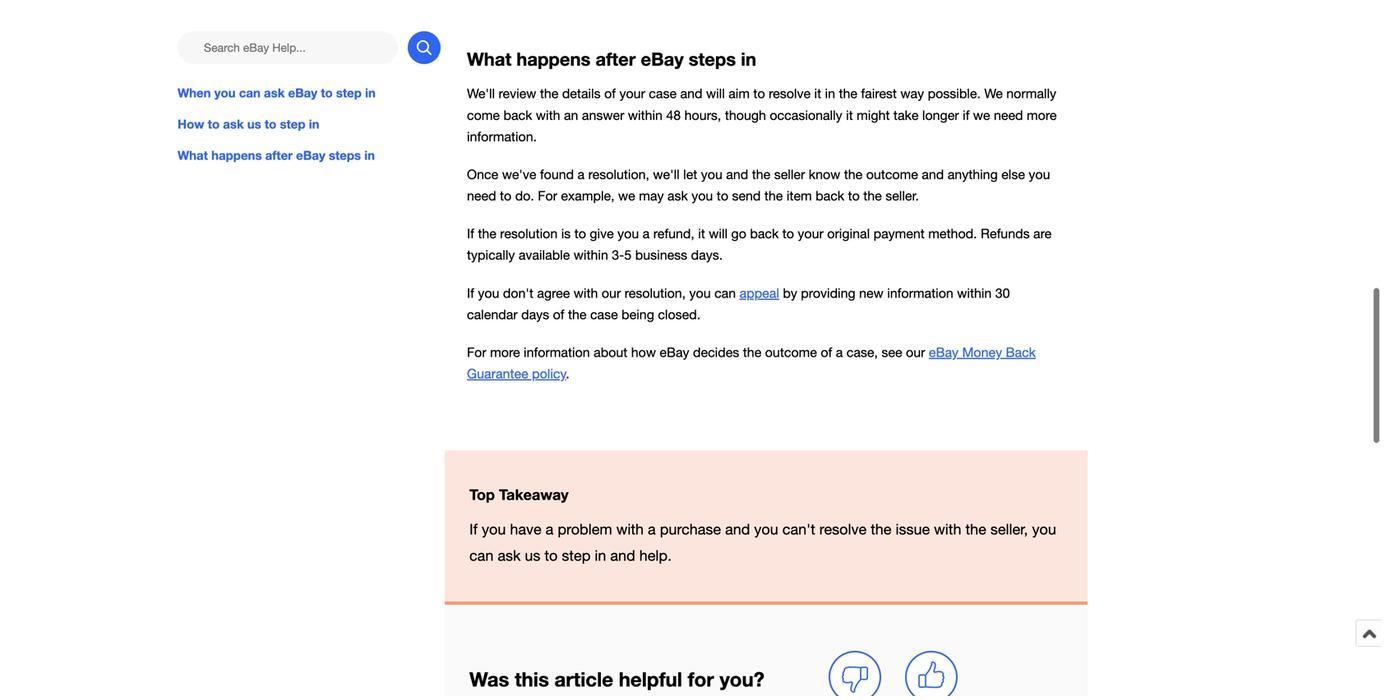 Task type: describe. For each thing, give the bounding box(es) containing it.
to left send
[[717, 183, 729, 199]]

days.
[[691, 243, 723, 258]]

ebay up 48
[[641, 43, 684, 65]]

in inside if you have a problem with a purchase and you can't resolve the issue with the seller, you can ask us to step in and help.
[[595, 542, 606, 560]]

come
[[467, 103, 500, 118]]

in up aim
[[741, 43, 757, 65]]

for more information about how ebay decides the outcome of a case, see our
[[467, 340, 929, 355]]

will inside if the resolution is to give you a refund, it will go back to your original payment method. refunds are typically available within 3-5 business days.
[[709, 221, 728, 237]]

2 horizontal spatial of
[[821, 340, 832, 355]]

hours,
[[685, 103, 721, 118]]

within inside by providing new information within 30 calendar days of the case being closed.
[[957, 281, 992, 296]]

are
[[1034, 221, 1052, 237]]

you?
[[720, 663, 765, 686]]

by providing new information within 30 calendar days of the case being closed.
[[467, 281, 1010, 317]]

1 vertical spatial resolution,
[[625, 281, 686, 296]]

resolve for what happens after ebay steps in
[[769, 81, 811, 96]]

you left have
[[482, 516, 506, 533]]

money
[[962, 340, 1002, 355]]

to inside if you have a problem with a purchase and you can't resolve the issue with the seller, you can ask us to step in and help.
[[545, 542, 558, 560]]

to up original
[[848, 183, 860, 199]]

if
[[963, 103, 970, 118]]

information.
[[467, 124, 537, 139]]

take
[[894, 103, 919, 118]]

1 vertical spatial it
[[846, 103, 853, 118]]

0 vertical spatial us
[[247, 117, 261, 132]]

was this article helpful for you?
[[470, 663, 765, 686]]

seller
[[774, 162, 805, 177]]

how
[[631, 340, 656, 355]]

case,
[[847, 340, 878, 355]]

agree
[[537, 281, 570, 296]]

answer
[[582, 103, 624, 118]]

if for if the resolution is to give you a refund, it will go back to your original payment method. refunds are typically available within 3-5 business days.
[[467, 221, 474, 237]]

payment
[[874, 221, 925, 237]]

the right the know
[[844, 162, 863, 177]]

you down "let"
[[692, 183, 713, 199]]

providing
[[801, 281, 856, 296]]

don't
[[503, 281, 534, 296]]

refunds
[[981, 221, 1030, 237]]

ebay inside ebay money back guarantee policy
[[929, 340, 959, 355]]

more inside the we'll review the details of your case and will aim to resolve it in the fairest way possible. we normally come back with an answer within 48 hours, though occasionally it might take longer if we need more information.
[[1027, 103, 1057, 118]]

to up how to ask us to step in link
[[321, 86, 333, 100]]

we'll review the details of your case and will aim to resolve it in the fairest way possible. we normally come back with an answer within 48 hours, though occasionally it might take longer if we need more information.
[[467, 81, 1057, 139]]

calendar
[[467, 302, 518, 317]]

ebay right the how
[[660, 340, 690, 355]]

item
[[787, 183, 812, 199]]

being
[[622, 302, 654, 317]]

see
[[882, 340, 903, 355]]

for
[[688, 663, 714, 686]]

you inside if the resolution is to give you a refund, it will go back to your original payment method. refunds are typically available within 3-5 business days.
[[618, 221, 639, 237]]

in inside how to ask us to step in link
[[309, 117, 319, 132]]

article
[[555, 663, 613, 686]]

and left anything
[[922, 162, 944, 177]]

fairest
[[861, 81, 897, 96]]

days
[[521, 302, 549, 317]]

takeaway
[[499, 481, 569, 499]]

of inside by providing new information within 30 calendar days of the case being closed.
[[553, 302, 565, 317]]

we inside once we've found a resolution, we'll let you and the seller know the outcome and anything else you need to do. for example, we may ask you to send the item back to the seller.
[[618, 183, 635, 199]]

ebay money back guarantee policy link
[[467, 340, 1036, 377]]

0 vertical spatial it
[[814, 81, 822, 96]]

ebay inside "link"
[[296, 148, 325, 163]]

ebay up how to ask us to step in link
[[288, 86, 317, 100]]

normally
[[1007, 81, 1057, 96]]

top
[[470, 481, 495, 499]]

aim
[[729, 81, 750, 96]]

help.
[[640, 542, 672, 560]]

outcome inside once we've found a resolution, we'll let you and the seller know the outcome and anything else you need to do. for example, we may ask you to send the item back to the seller.
[[866, 162, 918, 177]]

the left fairest
[[839, 81, 858, 96]]

how
[[178, 117, 204, 132]]

found
[[540, 162, 574, 177]]

send
[[732, 183, 761, 199]]

anything
[[948, 162, 998, 177]]

and inside the we'll review the details of your case and will aim to resolve it in the fairest way possible. we normally come back with an answer within 48 hours, though occasionally it might take longer if we need more information.
[[680, 81, 703, 96]]

0 horizontal spatial our
[[602, 281, 621, 296]]

have
[[510, 516, 542, 533]]

how to ask us to step in link
[[178, 115, 441, 133]]

you up the closed.
[[690, 281, 711, 296]]

you right else
[[1029, 162, 1050, 177]]

the left item
[[765, 183, 783, 199]]

longer
[[923, 103, 959, 118]]

typically
[[467, 243, 515, 258]]

0 vertical spatial what happens after ebay steps in
[[467, 43, 757, 65]]

you right the when
[[214, 86, 236, 100]]

if the resolution is to give you a refund, it will go back to your original payment method. refunds are typically available within 3-5 business days.
[[467, 221, 1052, 258]]

3-
[[612, 243, 624, 258]]

with up the help.
[[616, 516, 644, 533]]

review
[[499, 81, 536, 96]]

decides
[[693, 340, 740, 355]]

original
[[827, 221, 870, 237]]

0 vertical spatial happens
[[517, 43, 591, 65]]

else
[[1002, 162, 1025, 177]]

you right seller,
[[1032, 516, 1057, 533]]

Search eBay Help... text field
[[178, 31, 398, 64]]

give
[[590, 221, 614, 237]]

appeal link
[[740, 281, 779, 296]]

what happens after ebay steps in link
[[178, 146, 441, 165]]

5
[[624, 243, 632, 258]]

this
[[515, 663, 549, 686]]

helpful
[[619, 663, 682, 686]]

example,
[[561, 183, 615, 199]]

to right how
[[208, 117, 220, 132]]

an
[[564, 103, 578, 118]]

can't
[[783, 516, 816, 533]]

the left 'issue'
[[871, 516, 892, 533]]

to right is
[[575, 221, 586, 237]]

details
[[562, 81, 601, 96]]

if you have a problem with a purchase and you can't resolve the issue with the seller, you can ask us to step in and help.
[[470, 516, 1057, 560]]

seller,
[[991, 516, 1028, 533]]

the up send
[[752, 162, 771, 177]]

back inside if the resolution is to give you a refund, it will go back to your original payment method. refunds are typically available within 3-5 business days.
[[750, 221, 779, 237]]

with right agree
[[574, 281, 598, 296]]

of inside the we'll review the details of your case and will aim to resolve it in the fairest way possible. we normally come back with an answer within 48 hours, though occasionally it might take longer if we need more information.
[[604, 81, 616, 96]]

problem
[[558, 516, 612, 533]]

refund,
[[653, 221, 695, 237]]

method.
[[929, 221, 977, 237]]

about
[[594, 340, 628, 355]]

if you don't agree with our resolution, you can appeal
[[467, 281, 779, 296]]

what happens after ebay steps in inside "link"
[[178, 148, 375, 163]]

new
[[859, 281, 884, 296]]

case inside by providing new information within 30 calendar days of the case being closed.
[[590, 302, 618, 317]]

0 vertical spatial steps
[[689, 43, 736, 65]]

appeal
[[740, 281, 779, 296]]

0 horizontal spatial information
[[524, 340, 590, 355]]

was
[[470, 663, 509, 686]]

by
[[783, 281, 798, 296]]



Task type: vqa. For each thing, say whether or not it's contained in the screenshot.
our to the left
yes



Task type: locate. For each thing, give the bounding box(es) containing it.
to down item
[[783, 221, 794, 237]]

we've
[[502, 162, 537, 177]]

need down we
[[994, 103, 1023, 118]]

ebay money back guarantee policy
[[467, 340, 1036, 377]]

2 horizontal spatial can
[[715, 281, 736, 296]]

2 vertical spatial can
[[470, 542, 494, 560]]

0 horizontal spatial us
[[247, 117, 261, 132]]

0 horizontal spatial resolve
[[769, 81, 811, 96]]

your up the "answer"
[[620, 81, 645, 96]]

2 horizontal spatial back
[[816, 183, 845, 199]]

resolve up occasionally
[[769, 81, 811, 96]]

in inside when you can ask ebay to step in link
[[365, 86, 376, 100]]

0 vertical spatial case
[[649, 81, 677, 96]]

0 vertical spatial what
[[467, 43, 512, 65]]

us down when you can ask ebay to step in
[[247, 117, 261, 132]]

2 horizontal spatial within
[[957, 281, 992, 296]]

1 vertical spatial need
[[467, 183, 496, 199]]

it up occasionally
[[814, 81, 822, 96]]

in down how to ask us to step in link
[[364, 148, 375, 163]]

with
[[536, 103, 560, 118], [574, 281, 598, 296], [616, 516, 644, 533], [934, 516, 962, 533]]

0 horizontal spatial we
[[618, 183, 635, 199]]

1 horizontal spatial step
[[336, 86, 362, 100]]

it up days.
[[698, 221, 705, 237]]

back inside once we've found a resolution, we'll let you and the seller know the outcome and anything else you need to do. for example, we may ask you to send the item back to the seller.
[[816, 183, 845, 199]]

issue
[[896, 516, 930, 533]]

the inside if the resolution is to give you a refund, it will go back to your original payment method. refunds are typically available within 3-5 business days.
[[478, 221, 497, 237]]

what happens after ebay steps in
[[467, 43, 757, 65], [178, 148, 375, 163]]

for
[[538, 183, 557, 199], [467, 340, 487, 355]]

purchase
[[660, 516, 721, 533]]

0 vertical spatial information
[[887, 281, 954, 296]]

1 vertical spatial more
[[490, 340, 520, 355]]

1 horizontal spatial need
[[994, 103, 1023, 118]]

information up policy
[[524, 340, 590, 355]]

the inside by providing new information within 30 calendar days of the case being closed.
[[568, 302, 587, 317]]

to left do.
[[500, 183, 512, 199]]

with left an
[[536, 103, 560, 118]]

go
[[731, 221, 747, 237]]

1 vertical spatial resolve
[[820, 516, 867, 533]]

of
[[604, 81, 616, 96], [553, 302, 565, 317], [821, 340, 832, 355]]

what inside "link"
[[178, 148, 208, 163]]

1 horizontal spatial can
[[470, 542, 494, 560]]

1 vertical spatial what happens after ebay steps in
[[178, 148, 375, 163]]

2 vertical spatial step
[[562, 542, 591, 560]]

1 horizontal spatial outcome
[[866, 162, 918, 177]]

us inside if you have a problem with a purchase and you can't resolve the issue with the seller, you can ask us to step in and help.
[[525, 542, 541, 560]]

a inside once we've found a resolution, we'll let you and the seller know the outcome and anything else you need to do. for example, we may ask you to send the item back to the seller.
[[578, 162, 585, 177]]

0 vertical spatial more
[[1027, 103, 1057, 118]]

we left may at the left top
[[618, 183, 635, 199]]

outcome
[[866, 162, 918, 177], [765, 340, 817, 355]]

ask right how
[[223, 117, 244, 132]]

step
[[336, 86, 362, 100], [280, 117, 306, 132], [562, 542, 591, 560]]

of left "case,"
[[821, 340, 832, 355]]

will left aim
[[706, 81, 725, 96]]

the right decides
[[743, 340, 762, 355]]

outcome down by
[[765, 340, 817, 355]]

0 vertical spatial after
[[596, 43, 636, 65]]

need inside once we've found a resolution, we'll let you and the seller know the outcome and anything else you need to do. for example, we may ask you to send the item back to the seller.
[[467, 183, 496, 199]]

back right go
[[750, 221, 779, 237]]

0 vertical spatial step
[[336, 86, 362, 100]]

let
[[683, 162, 698, 177]]

1 horizontal spatial it
[[814, 81, 822, 96]]

what happens after ebay steps in up details
[[467, 43, 757, 65]]

in inside the we'll review the details of your case and will aim to resolve it in the fairest way possible. we normally come back with an answer within 48 hours, though occasionally it might take longer if we need more information.
[[825, 81, 835, 96]]

we'll
[[467, 81, 495, 96]]

way
[[901, 81, 924, 96]]

once
[[467, 162, 499, 177]]

a
[[578, 162, 585, 177], [643, 221, 650, 237], [836, 340, 843, 355], [546, 516, 554, 533], [648, 516, 656, 533]]

to down when you can ask ebay to step in
[[265, 117, 277, 132]]

we inside the we'll review the details of your case and will aim to resolve it in the fairest way possible. we normally come back with an answer within 48 hours, though occasionally it might take longer if we need more information.
[[973, 103, 990, 118]]

1 vertical spatial back
[[816, 183, 845, 199]]

we
[[985, 81, 1003, 96]]

can down top
[[470, 542, 494, 560]]

back
[[1006, 340, 1036, 355]]

a up the example,
[[578, 162, 585, 177]]

our
[[602, 281, 621, 296], [906, 340, 925, 355]]

1 vertical spatial we
[[618, 183, 635, 199]]

our right see
[[906, 340, 925, 355]]

1 horizontal spatial what happens after ebay steps in
[[467, 43, 757, 65]]

how to ask us to step in
[[178, 117, 319, 132]]

0 horizontal spatial for
[[467, 340, 487, 355]]

steps inside "link"
[[329, 148, 361, 163]]

for right do.
[[538, 183, 557, 199]]

happens down how to ask us to step in
[[211, 148, 262, 163]]

what happens after ebay steps in down how to ask us to step in
[[178, 148, 375, 163]]

will
[[706, 81, 725, 96], [709, 221, 728, 237]]

1 vertical spatial us
[[525, 542, 541, 560]]

1 horizontal spatial our
[[906, 340, 925, 355]]

0 horizontal spatial what happens after ebay steps in
[[178, 148, 375, 163]]

1 horizontal spatial steps
[[689, 43, 736, 65]]

2 horizontal spatial step
[[562, 542, 591, 560]]

1 horizontal spatial case
[[649, 81, 677, 96]]

resolution, up being
[[625, 281, 686, 296]]

1 vertical spatial case
[[590, 302, 618, 317]]

step down when you can ask ebay to step in
[[280, 117, 306, 132]]

1 vertical spatial outcome
[[765, 340, 817, 355]]

.
[[566, 361, 570, 377]]

to down problem
[[545, 542, 558, 560]]

once we've found a resolution, we'll let you and the seller know the outcome and anything else you need to do. for example, we may ask you to send the item back to the seller.
[[467, 162, 1050, 199]]

is
[[561, 221, 571, 237]]

you up 5
[[618, 221, 639, 237]]

0 horizontal spatial outcome
[[765, 340, 817, 355]]

do.
[[515, 183, 534, 199]]

1 vertical spatial steps
[[329, 148, 361, 163]]

step inside if you have a problem with a purchase and you can't resolve the issue with the seller, you can ask us to step in and help.
[[562, 542, 591, 560]]

your inside the we'll review the details of your case and will aim to resolve it in the fairest way possible. we normally come back with an answer within 48 hours, though occasionally it might take longer if we need more information.
[[620, 81, 645, 96]]

after down how to ask us to step in link
[[265, 148, 293, 163]]

0 horizontal spatial your
[[620, 81, 645, 96]]

information
[[887, 281, 954, 296], [524, 340, 590, 355]]

1 vertical spatial what
[[178, 148, 208, 163]]

1 vertical spatial happens
[[211, 148, 262, 163]]

what up we'll
[[467, 43, 512, 65]]

a up the help.
[[648, 516, 656, 533]]

2 vertical spatial it
[[698, 221, 705, 237]]

resolve right can't
[[820, 516, 867, 533]]

within down give
[[574, 243, 608, 258]]

it inside if the resolution is to give you a refund, it will go back to your original payment method. refunds are typically available within 3-5 business days.
[[698, 221, 705, 237]]

more down normally
[[1027, 103, 1057, 118]]

more up guarantee
[[490, 340, 520, 355]]

1 horizontal spatial of
[[604, 81, 616, 96]]

0 horizontal spatial step
[[280, 117, 306, 132]]

1 vertical spatial information
[[524, 340, 590, 355]]

with right 'issue'
[[934, 516, 962, 533]]

ebay
[[641, 43, 684, 65], [288, 86, 317, 100], [296, 148, 325, 163], [660, 340, 690, 355], [929, 340, 959, 355]]

0 vertical spatial can
[[239, 86, 261, 100]]

and left the help.
[[610, 542, 635, 560]]

resolution, up the example,
[[588, 162, 650, 177]]

policy
[[532, 361, 566, 377]]

1 horizontal spatial after
[[596, 43, 636, 65]]

after inside "link"
[[265, 148, 293, 163]]

after up details
[[596, 43, 636, 65]]

in down problem
[[595, 542, 606, 560]]

and up hours,
[[680, 81, 703, 96]]

if up typically
[[467, 221, 474, 237]]

0 horizontal spatial case
[[590, 302, 618, 317]]

though
[[725, 103, 766, 118]]

business
[[635, 243, 688, 258]]

0 horizontal spatial within
[[574, 243, 608, 258]]

in up how to ask us to step in link
[[365, 86, 376, 100]]

will left go
[[709, 221, 728, 237]]

ebay down how to ask us to step in link
[[296, 148, 325, 163]]

in inside what happens after ebay steps in "link"
[[364, 148, 375, 163]]

0 vertical spatial if
[[467, 221, 474, 237]]

if inside if you have a problem with a purchase and you can't resolve the issue with the seller, you can ask us to step in and help.
[[470, 516, 478, 533]]

back inside the we'll review the details of your case and will aim to resolve it in the fairest way possible. we normally come back with an answer within 48 hours, though occasionally it might take longer if we need more information.
[[504, 103, 532, 118]]

and
[[680, 81, 703, 96], [726, 162, 749, 177], [922, 162, 944, 177], [725, 516, 750, 533], [610, 542, 635, 560]]

1 horizontal spatial we
[[973, 103, 990, 118]]

available
[[519, 243, 570, 258]]

1 horizontal spatial more
[[1027, 103, 1057, 118]]

to inside the we'll review the details of your case and will aim to resolve it in the fairest way possible. we normally come back with an answer within 48 hours, though occasionally it might take longer if we need more information.
[[754, 81, 765, 96]]

your left original
[[798, 221, 824, 237]]

the right the review
[[540, 81, 559, 96]]

1 horizontal spatial within
[[628, 103, 663, 118]]

your inside if the resolution is to give you a refund, it will go back to your original payment method. refunds are typically available within 3-5 business days.
[[798, 221, 824, 237]]

2 vertical spatial within
[[957, 281, 992, 296]]

ebay left money
[[929, 340, 959, 355]]

might
[[857, 103, 890, 118]]

if inside if the resolution is to give you a refund, it will go back to your original payment method. refunds are typically available within 3-5 business days.
[[467, 221, 474, 237]]

if for if you don't agree with our resolution, you can appeal
[[467, 281, 474, 296]]

what
[[467, 43, 512, 65], [178, 148, 208, 163]]

1 vertical spatial step
[[280, 117, 306, 132]]

if
[[467, 221, 474, 237], [467, 281, 474, 296], [470, 516, 478, 533]]

if up calendar
[[467, 281, 474, 296]]

1 horizontal spatial for
[[538, 183, 557, 199]]

outcome up seller.
[[866, 162, 918, 177]]

case inside the we'll review the details of your case and will aim to resolve it in the fairest way possible. we normally come back with an answer within 48 hours, though occasionally it might take longer if we need more information.
[[649, 81, 677, 96]]

0 horizontal spatial after
[[265, 148, 293, 163]]

2 vertical spatial of
[[821, 340, 832, 355]]

2 horizontal spatial it
[[846, 103, 853, 118]]

can inside if you have a problem with a purchase and you can't resolve the issue with the seller, you can ask us to step in and help.
[[470, 542, 494, 560]]

in
[[741, 43, 757, 65], [825, 81, 835, 96], [365, 86, 376, 100], [309, 117, 319, 132], [364, 148, 375, 163], [595, 542, 606, 560]]

us down have
[[525, 542, 541, 560]]

0 vertical spatial your
[[620, 81, 645, 96]]

when you can ask ebay to step in link
[[178, 84, 441, 102]]

back down the review
[[504, 103, 532, 118]]

can up how to ask us to step in
[[239, 86, 261, 100]]

ask inside once we've found a resolution, we'll let you and the seller know the outcome and anything else you need to do. for example, we may ask you to send the item back to the seller.
[[668, 183, 688, 199]]

it
[[814, 81, 822, 96], [846, 103, 853, 118], [698, 221, 705, 237]]

within left "30"
[[957, 281, 992, 296]]

steps up aim
[[689, 43, 736, 65]]

resolve
[[769, 81, 811, 96], [820, 516, 867, 533]]

with inside the we'll review the details of your case and will aim to resolve it in the fairest way possible. we normally come back with an answer within 48 hours, though occasionally it might take longer if we need more information.
[[536, 103, 560, 118]]

you left can't
[[754, 516, 779, 533]]

you up calendar
[[478, 281, 499, 296]]

your
[[620, 81, 645, 96], [798, 221, 824, 237]]

when
[[178, 86, 211, 100]]

0 vertical spatial we
[[973, 103, 990, 118]]

1 horizontal spatial happens
[[517, 43, 591, 65]]

0 vertical spatial resolve
[[769, 81, 811, 96]]

more
[[1027, 103, 1057, 118], [490, 340, 520, 355]]

0 horizontal spatial need
[[467, 183, 496, 199]]

ask up how to ask us to step in
[[264, 86, 285, 100]]

ask
[[264, 86, 285, 100], [223, 117, 244, 132], [668, 183, 688, 199], [498, 542, 521, 560]]

0 vertical spatial will
[[706, 81, 725, 96]]

1 horizontal spatial your
[[798, 221, 824, 237]]

if down top
[[470, 516, 478, 533]]

a inside if the resolution is to give you a refund, it will go back to your original payment method. refunds are typically available within 3-5 business days.
[[643, 221, 650, 237]]

0 vertical spatial of
[[604, 81, 616, 96]]

1 vertical spatial of
[[553, 302, 565, 317]]

and up send
[[726, 162, 749, 177]]

1 vertical spatial our
[[906, 340, 925, 355]]

will inside the we'll review the details of your case and will aim to resolve it in the fairest way possible. we normally come back with an answer within 48 hours, though occasionally it might take longer if we need more information.
[[706, 81, 725, 96]]

1 horizontal spatial back
[[750, 221, 779, 237]]

for up guarantee
[[467, 340, 487, 355]]

48
[[666, 103, 681, 118]]

may
[[639, 183, 664, 199]]

need inside the we'll review the details of your case and will aim to resolve it in the fairest way possible. we normally come back with an answer within 48 hours, though occasionally it might take longer if we need more information.
[[994, 103, 1023, 118]]

1 vertical spatial will
[[709, 221, 728, 237]]

1 horizontal spatial what
[[467, 43, 512, 65]]

need down once
[[467, 183, 496, 199]]

resolve inside if you have a problem with a purchase and you can't resolve the issue with the seller, you can ask us to step in and help.
[[820, 516, 867, 533]]

for inside once we've found a resolution, we'll let you and the seller know the outcome and anything else you need to do. for example, we may ask you to send the item back to the seller.
[[538, 183, 557, 199]]

0 vertical spatial for
[[538, 183, 557, 199]]

if for if you have a problem with a purchase and you can't resolve the issue with the seller, you can ask us to step in and help.
[[470, 516, 478, 533]]

to
[[754, 81, 765, 96], [321, 86, 333, 100], [208, 117, 220, 132], [265, 117, 277, 132], [500, 183, 512, 199], [717, 183, 729, 199], [848, 183, 860, 199], [575, 221, 586, 237], [783, 221, 794, 237], [545, 542, 558, 560]]

of up the "answer"
[[604, 81, 616, 96]]

happens
[[517, 43, 591, 65], [211, 148, 262, 163]]

we'll
[[653, 162, 680, 177]]

case up 48
[[649, 81, 677, 96]]

0 horizontal spatial can
[[239, 86, 261, 100]]

within inside the we'll review the details of your case and will aim to resolve it in the fairest way possible. we normally come back with an answer within 48 hours, though occasionally it might take longer if we need more information.
[[628, 103, 663, 118]]

ask inside if you have a problem with a purchase and you can't resolve the issue with the seller, you can ask us to step in and help.
[[498, 542, 521, 560]]

0 vertical spatial back
[[504, 103, 532, 118]]

seller.
[[886, 183, 919, 199]]

ask down have
[[498, 542, 521, 560]]

0 vertical spatial within
[[628, 103, 663, 118]]

steps down how to ask us to step in link
[[329, 148, 361, 163]]

the left seller,
[[966, 516, 987, 533]]

ask down we'll
[[668, 183, 688, 199]]

1 vertical spatial for
[[467, 340, 487, 355]]

back down the know
[[816, 183, 845, 199]]

information inside by providing new information within 30 calendar days of the case being closed.
[[887, 281, 954, 296]]

0 vertical spatial outcome
[[866, 162, 918, 177]]

1 vertical spatial if
[[467, 281, 474, 296]]

2 vertical spatial if
[[470, 516, 478, 533]]

step up how to ask us to step in link
[[336, 86, 362, 100]]

top takeaway
[[470, 481, 569, 499]]

you
[[214, 86, 236, 100], [701, 162, 723, 177], [1029, 162, 1050, 177], [692, 183, 713, 199], [618, 221, 639, 237], [478, 281, 499, 296], [690, 281, 711, 296], [482, 516, 506, 533], [754, 516, 779, 533], [1032, 516, 1057, 533]]

resolve inside the we'll review the details of your case and will aim to resolve it in the fairest way possible. we normally come back with an answer within 48 hours, though occasionally it might take longer if we need more information.
[[769, 81, 811, 96]]

1 horizontal spatial us
[[525, 542, 541, 560]]

resolve for top takeaway
[[820, 516, 867, 533]]

0 horizontal spatial happens
[[211, 148, 262, 163]]

can left "appeal" link
[[715, 281, 736, 296]]

1 vertical spatial can
[[715, 281, 736, 296]]

guarantee
[[467, 361, 528, 377]]

resolution
[[500, 221, 558, 237]]

0 horizontal spatial more
[[490, 340, 520, 355]]

in up occasionally
[[825, 81, 835, 96]]

need
[[994, 103, 1023, 118], [467, 183, 496, 199]]

a up the business
[[643, 221, 650, 237]]

resolution, inside once we've found a resolution, we'll let you and the seller know the outcome and anything else you need to do. for example, we may ask you to send the item back to the seller.
[[588, 162, 650, 177]]

0 horizontal spatial it
[[698, 221, 705, 237]]

a left "case,"
[[836, 340, 843, 355]]

steps
[[689, 43, 736, 65], [329, 148, 361, 163]]

you right "let"
[[701, 162, 723, 177]]

2 vertical spatial back
[[750, 221, 779, 237]]

what down how
[[178, 148, 208, 163]]

and right purchase at bottom
[[725, 516, 750, 533]]

happens inside "link"
[[211, 148, 262, 163]]

within left 48
[[628, 103, 663, 118]]

1 vertical spatial after
[[265, 148, 293, 163]]

0 horizontal spatial what
[[178, 148, 208, 163]]

1 horizontal spatial resolve
[[820, 516, 867, 533]]

30
[[996, 281, 1010, 296]]

within inside if the resolution is to give you a refund, it will go back to your original payment method. refunds are typically available within 3-5 business days.
[[574, 243, 608, 258]]

when you can ask ebay to step in
[[178, 86, 376, 100]]

0 horizontal spatial of
[[553, 302, 565, 317]]

it left might
[[846, 103, 853, 118]]

a right have
[[546, 516, 554, 533]]

we right if
[[973, 103, 990, 118]]

know
[[809, 162, 841, 177]]

occasionally
[[770, 103, 843, 118]]

the left seller.
[[864, 183, 882, 199]]

the up typically
[[478, 221, 497, 237]]

0 vertical spatial resolution,
[[588, 162, 650, 177]]



